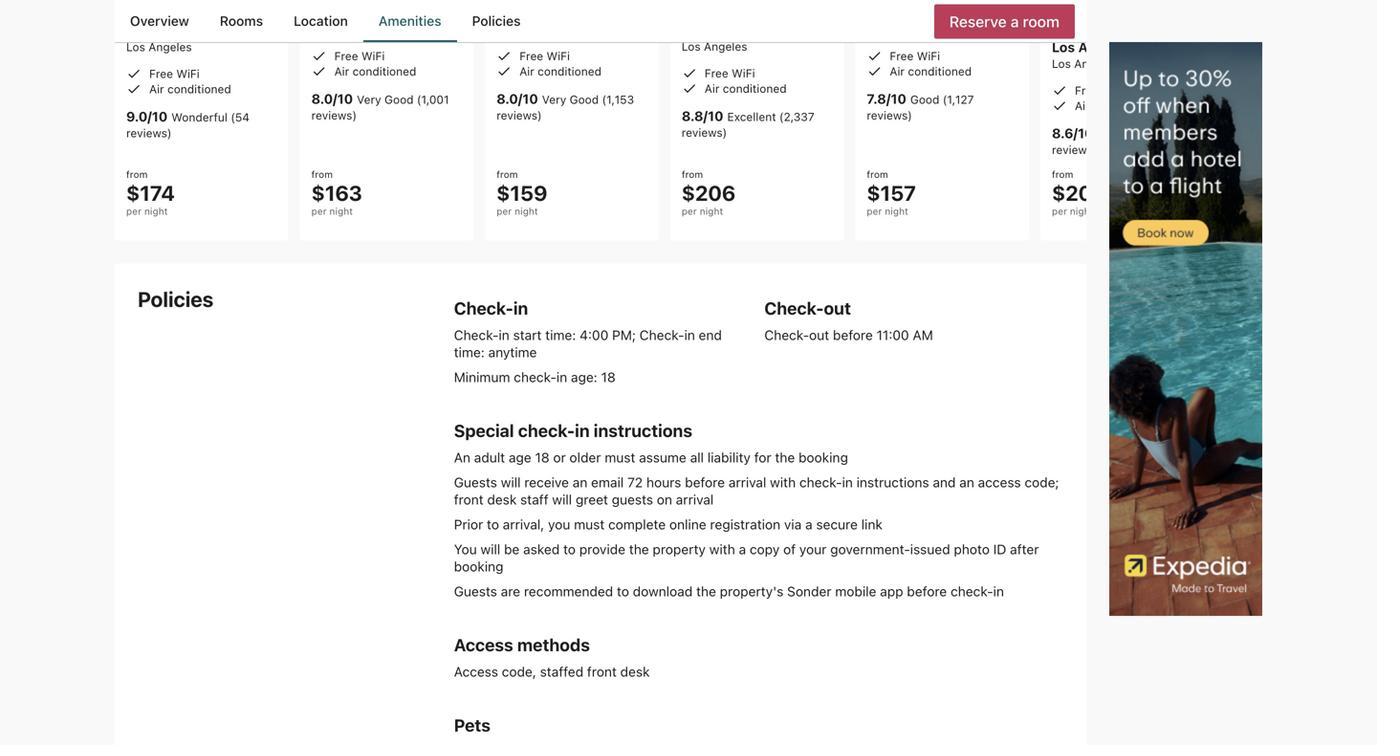 Task type: vqa. For each thing, say whether or not it's contained in the screenshot.
"Pets"
yes



Task type: describe. For each thing, give the bounding box(es) containing it.
1 vertical spatial will
[[552, 492, 572, 508]]

2 guests from the top
[[454, 584, 497, 599]]

sonder the winfield los angeles
[[126, 23, 260, 54]]

air inside 6 out of 30 element
[[1075, 99, 1090, 113]]

be
[[504, 542, 520, 557]]

free wifi for $163
[[334, 50, 385, 63]]

special check-in instructions an adult age 18 or older must assume all liability for the booking guests will receive an email 72 hours before arrival with check-in instructions and an access code; front desk staff will greet guests on arrival prior to arrival, you must complete online registration via a secure link you will be asked to provide the property with a copy of your government-issued photo id after booking guests are recommended to download the property's sonder mobile app before check-in
[[454, 421, 1060, 599]]

conditioned for $157
[[908, 65, 972, 78]]

am
[[913, 327, 934, 343]]

end
[[699, 327, 722, 343]]

download
[[633, 584, 693, 599]]

18 inside special check-in instructions an adult age 18 or older must assume all liability for the booking guests will receive an email 72 hours before arrival with check-in instructions and an access code; front desk staff will greet guests on arrival prior to arrival, you must complete online registration via a secure link you will be asked to provide the property with a copy of your government-issued photo id after booking guests are recommended to download the property's sonder mobile app before check-in
[[535, 450, 550, 466]]

air conditioned for $163
[[334, 65, 417, 78]]

in down id
[[994, 584, 1004, 599]]

air for $163
[[334, 65, 349, 78]]

free wifi for $159
[[520, 50, 570, 63]]

vip access e-central downtown los angeles hotel los angeles
[[1052, 3, 1188, 71]]

minimum
[[454, 369, 510, 385]]

xsmall image inside 1 out of 30 element
[[126, 3, 149, 18]]

$206 inside 6 out of 30 element
[[1052, 181, 1106, 205]]

provide
[[580, 542, 626, 557]]

check- up secure
[[800, 475, 842, 490]]

1 vertical spatial instructions
[[857, 475, 929, 490]]

from inside 6 out of 30 element
[[1052, 169, 1074, 180]]

in left age: on the left of page
[[557, 369, 567, 385]]

secure
[[816, 517, 858, 533]]

(1,729
[[1150, 128, 1183, 141]]

3 out of 30 element
[[485, 0, 659, 241]]

photo
[[954, 542, 990, 557]]

per for excellent (2,337 reviews)
[[682, 206, 697, 217]]

good inside good (1,127 reviews)
[[911, 93, 940, 106]]

liability
[[708, 450, 751, 466]]

9.0/10
[[126, 109, 168, 124]]

free inside 1 out of 30 element
[[149, 67, 173, 80]]

reviews) for 9.0/10
[[126, 126, 172, 140]]

$163
[[311, 181, 362, 205]]

check- down photo
[[951, 584, 994, 599]]

good (1,127 reviews)
[[867, 93, 974, 122]]

currently
[[149, 3, 201, 17]]

reserve a room button
[[934, 4, 1075, 39]]

night for very good (1,001 reviews)
[[330, 206, 353, 217]]

property's
[[720, 584, 784, 599]]

1 vertical spatial out
[[809, 327, 830, 343]]

very good (1,153 reviews)
[[497, 93, 634, 122]]

$159
[[497, 181, 548, 205]]

property
[[653, 542, 706, 557]]

night for excellent (2,337 reviews)
[[700, 206, 723, 217]]

(1,001
[[417, 93, 449, 106]]

receive
[[525, 475, 569, 490]]

1 horizontal spatial arrival
[[729, 475, 767, 490]]

front inside access methods access code, staffed front desk
[[587, 664, 617, 680]]

older
[[570, 450, 601, 466]]

viewing
[[204, 3, 246, 17]]

0 vertical spatial must
[[605, 450, 636, 466]]

all
[[690, 450, 704, 466]]

0 horizontal spatial a
[[739, 542, 746, 557]]

1 vertical spatial policies
[[138, 287, 214, 312]]

and
[[933, 475, 956, 490]]

delphi
[[340, 5, 382, 21]]

hours
[[647, 475, 682, 490]]

amenities link
[[363, 0, 457, 42]]

1 horizontal spatial the
[[696, 584, 716, 599]]

next property image
[[1075, 55, 1098, 78]]

angeles inside sonder the winfield los angeles
[[149, 40, 192, 54]]

winfield
[[205, 23, 260, 38]]

mobile
[[835, 584, 877, 599]]

0 horizontal spatial time:
[[454, 345, 485, 360]]

per for good (1,127 reviews)
[[867, 206, 882, 217]]

your
[[800, 542, 827, 557]]

xsmall image inside 3 out of 30 element
[[497, 49, 512, 64]]

night for good (1,127 reviews)
[[885, 206, 909, 217]]

free for $163
[[334, 50, 358, 63]]

excellent for 8.6/10
[[1098, 128, 1147, 141]]

methods
[[517, 635, 590, 655]]

sonder inside sonder the winfield los angeles
[[126, 23, 174, 38]]

a inside reserve a room button
[[1011, 12, 1019, 31]]

reviews) for 8.6/10
[[1052, 143, 1098, 157]]

air inside 1 out of 30 element
[[149, 82, 164, 96]]

wonderful (54 reviews)
[[126, 111, 250, 140]]

2 vertical spatial access
[[454, 664, 498, 680]]

reserve a room
[[950, 12, 1060, 31]]

code;
[[1025, 475, 1060, 490]]

anytime
[[488, 345, 537, 360]]

in up secure
[[842, 475, 853, 490]]

72
[[628, 475, 643, 490]]

overview link
[[115, 0, 205, 42]]

policies inside 'link'
[[472, 13, 521, 29]]

los left next property "icon"
[[1052, 57, 1071, 71]]

1 vertical spatial access
[[454, 635, 513, 655]]

los right "freehand"
[[562, 5, 585, 21]]

government-
[[831, 542, 911, 557]]

check-in check-in start time: 4:00 pm; check-in end time: anytime minimum check-in age: 18
[[454, 298, 722, 385]]

los down "freehand"
[[497, 23, 516, 36]]

or
[[553, 450, 566, 466]]

2 vertical spatial will
[[481, 542, 501, 557]]

per inside 6 out of 30 element
[[1052, 206, 1068, 217]]

4:00
[[580, 327, 609, 343]]

air conditioned for $206
[[705, 82, 787, 95]]

staffed
[[540, 664, 584, 680]]

from $157 per night
[[867, 169, 916, 217]]

age:
[[571, 369, 598, 385]]

xsmall image up 9.0/10 at the top left
[[126, 66, 142, 81]]

rooms link
[[205, 0, 279, 42]]

1 vertical spatial with
[[710, 542, 735, 557]]

access methods access code, staffed front desk
[[454, 635, 650, 680]]

in left end
[[685, 327, 695, 343]]

room
[[1023, 12, 1060, 31]]

air for $206
[[705, 82, 720, 95]]

arrival,
[[503, 517, 545, 533]]

from $159 per night
[[497, 169, 548, 217]]

an
[[454, 450, 471, 466]]

conditioned inside 1 out of 30 element
[[167, 82, 231, 96]]

los angeles
[[682, 40, 748, 53]]

free for $159
[[520, 50, 544, 63]]

los down intercontinental
[[682, 40, 701, 53]]

2 horizontal spatial an
[[960, 475, 975, 490]]

los down e-
[[1052, 40, 1075, 55]]

hotel inside the delphi hotel los angeles
[[385, 5, 421, 21]]

(54
[[231, 111, 250, 124]]

reserve
[[950, 12, 1007, 31]]

from for very good (1,153 reviews)
[[497, 169, 518, 180]]

copy
[[750, 542, 780, 557]]

overview
[[130, 13, 189, 29]]

xsmall image inside 3 out of 30 element
[[497, 64, 512, 79]]

policies link
[[457, 0, 536, 42]]

online
[[670, 517, 707, 533]]

ihg
[[682, 40, 706, 55]]

from inside from $174 per night
[[126, 169, 148, 180]]

free wifi for $206
[[705, 67, 755, 80]]

from $206 per night inside 6 out of 30 element
[[1052, 169, 1106, 217]]

asked
[[523, 542, 560, 557]]

reviews) for 8.8/10
[[682, 126, 727, 139]]

wifi inside 6 out of 30 element
[[1102, 84, 1126, 97]]

kawada hotel
[[867, 5, 958, 21]]

$206 inside 4 out of 30 element
[[682, 181, 736, 205]]

0 vertical spatial out
[[824, 298, 851, 319]]

adult
[[474, 450, 505, 466]]

1 horizontal spatial time:
[[545, 327, 576, 343]]

before inside 'check-out check-out before 11:00 am'
[[833, 327, 873, 343]]

air conditioned for $159
[[520, 65, 602, 78]]

free wifi for $157
[[890, 50, 941, 63]]

access
[[978, 475, 1021, 490]]

air for $159
[[520, 65, 535, 78]]

18 inside the check-in check-in start time: 4:00 pm; check-in end time: anytime minimum check-in age: 18
[[601, 369, 616, 385]]

wonderful
[[171, 111, 228, 124]]

special
[[454, 421, 514, 441]]

1 vertical spatial arrival
[[676, 492, 714, 508]]

of
[[784, 542, 796, 557]]

conditioned for $159
[[538, 65, 602, 78]]



Task type: locate. For each thing, give the bounding box(es) containing it.
app
[[880, 584, 904, 599]]

conditioned inside 5 out of 30 element
[[908, 65, 972, 78]]

pm;
[[612, 327, 636, 343]]

0 vertical spatial excellent
[[728, 110, 776, 124]]

xsmall image inside 5 out of 30 element
[[867, 64, 882, 79]]

greet
[[576, 492, 608, 508]]

xsmall image inside 5 out of 30 element
[[867, 49, 882, 64]]

list containing overview
[[115, 0, 1087, 42]]

0 horizontal spatial booking
[[454, 559, 504, 575]]

8.0/10
[[311, 91, 353, 107], [497, 91, 538, 107]]

conditioned inside 4 out of 30 element
[[723, 82, 787, 95]]

a
[[1011, 12, 1019, 31], [806, 517, 813, 533], [739, 542, 746, 557]]

0 horizontal spatial $206
[[682, 181, 736, 205]]

reviews) inside very good (1,001 reviews)
[[311, 109, 357, 122]]

1 horizontal spatial before
[[833, 327, 873, 343]]

night inside from $163 per night
[[330, 206, 353, 217]]

access
[[1074, 3, 1114, 17], [454, 635, 513, 655], [454, 664, 498, 680]]

the
[[311, 5, 336, 21], [177, 23, 202, 38]]

very left (1,001
[[357, 93, 381, 106]]

guests
[[612, 492, 653, 508]]

0 horizontal spatial to
[[487, 517, 499, 533]]

desk left staff at bottom
[[487, 492, 517, 508]]

very good (1,001 reviews)
[[311, 93, 449, 122]]

0 vertical spatial policies
[[472, 13, 521, 29]]

angeles inside the delphi hotel los angeles
[[334, 23, 377, 36]]

1 good from the left
[[385, 93, 414, 106]]

wifi for $159
[[547, 50, 570, 63]]

amenities
[[379, 13, 442, 29]]

1 horizontal spatial an
[[816, 22, 832, 38]]

sonder down your
[[787, 584, 832, 599]]

1 vertical spatial the
[[177, 23, 202, 38]]

wifi inside 1 out of 30 element
[[176, 67, 200, 80]]

free inside 5 out of 30 element
[[890, 50, 914, 63]]

4 per from the left
[[682, 206, 697, 217]]

from up $159
[[497, 169, 518, 180]]

5 night from the left
[[885, 206, 909, 217]]

check- inside the check-in check-in start time: 4:00 pm; check-in end time: anytime minimum check-in age: 18
[[514, 369, 557, 385]]

6 per from the left
[[1052, 206, 1068, 217]]

8.0/10 down policies 'link'
[[497, 91, 538, 107]]

reviews) down 9.0/10 at the top left
[[126, 126, 172, 140]]

0 horizontal spatial an
[[573, 475, 588, 490]]

to down you at the left bottom
[[564, 542, 576, 557]]

free for $206
[[705, 67, 729, 80]]

air conditioned inside 1 out of 30 element
[[149, 82, 231, 96]]

2 vertical spatial a
[[739, 542, 746, 557]]

air inside 3 out of 30 element
[[520, 65, 535, 78]]

xsmall image inside 2 out of 30 element
[[311, 49, 327, 64]]

rooms
[[220, 13, 263, 29]]

0 horizontal spatial with
[[710, 542, 735, 557]]

8.0/10 down location link
[[311, 91, 353, 107]]

air inside 5 out of 30 element
[[890, 65, 905, 78]]

air inside 4 out of 30 element
[[705, 82, 720, 95]]

excellent (2,337 reviews)
[[682, 110, 815, 139]]

1 very from the left
[[357, 93, 381, 106]]

0 vertical spatial instructions
[[594, 421, 693, 441]]

11:00
[[877, 327, 909, 343]]

free wifi inside 1 out of 30 element
[[149, 67, 200, 80]]

good left (1,127
[[911, 93, 940, 106]]

8.0/10 inside 2 out of 30 element
[[311, 91, 353, 107]]

air conditioned inside 3 out of 30 element
[[520, 65, 602, 78]]

1 vertical spatial a
[[806, 517, 813, 533]]

good inside very good (1,001 reviews)
[[385, 93, 414, 106]]

night down $174
[[144, 206, 168, 217]]

conditioned inside 2 out of 30 element
[[353, 65, 417, 78]]

free wifi down sonder the winfield los angeles
[[149, 67, 200, 80]]

previous property image
[[103, 55, 126, 78]]

1 vertical spatial front
[[587, 664, 617, 680]]

xsmall image up 7.8/10
[[867, 64, 882, 79]]

1 vertical spatial 18
[[535, 450, 550, 466]]

6 night from the left
[[1070, 206, 1094, 217]]

hotel right kawada
[[922, 5, 958, 21]]

per inside from $157 per night
[[867, 206, 882, 217]]

per inside 4 out of 30 element
[[682, 206, 697, 217]]

from down 8.6/10
[[1052, 169, 1074, 180]]

2 night from the left
[[330, 206, 353, 217]]

2 horizontal spatial before
[[907, 584, 947, 599]]

angeles inside the intercontinental los angeles downtown, an ihg hotel
[[682, 22, 735, 38]]

arrival
[[729, 475, 767, 490], [676, 492, 714, 508]]

(2,337
[[780, 110, 815, 124]]

$157
[[867, 181, 916, 205]]

7.8/10
[[867, 91, 907, 107]]

kawada
[[867, 5, 919, 21]]

booking right for
[[799, 450, 848, 466]]

0 horizontal spatial excellent
[[728, 110, 776, 124]]

list
[[115, 0, 1087, 42]]

reviews) inside very good (1,153 reviews)
[[497, 109, 542, 122]]

1 vertical spatial desk
[[621, 664, 650, 680]]

5 per from the left
[[867, 206, 882, 217]]

2 from $206 per night from the left
[[1052, 169, 1106, 217]]

code,
[[502, 664, 537, 680]]

free inside 4 out of 30 element
[[705, 67, 729, 80]]

from $174 per night
[[126, 169, 175, 217]]

1 horizontal spatial front
[[587, 664, 617, 680]]

air conditioned up very good (1,001 reviews)
[[334, 65, 417, 78]]

night inside 4 out of 30 element
[[700, 206, 723, 217]]

desk inside access methods access code, staffed front desk
[[621, 664, 650, 680]]

excellent for 8.8/10
[[728, 110, 776, 124]]

0 vertical spatial time:
[[545, 327, 576, 343]]

(1,153
[[602, 93, 634, 106]]

excellent (1,729 reviews)
[[1052, 128, 1183, 157]]

0 vertical spatial before
[[833, 327, 873, 343]]

3 night from the left
[[515, 206, 538, 217]]

xsmall image inside 4 out of 30 element
[[682, 66, 697, 81]]

desk
[[487, 492, 517, 508], [621, 664, 650, 680]]

1 horizontal spatial from $206 per night
[[1052, 169, 1106, 217]]

0 vertical spatial will
[[501, 475, 521, 490]]

6 out of 30 element
[[1041, 0, 1215, 241]]

hotel inside 5 out of 30 element
[[922, 5, 958, 21]]

air up 8.6/10
[[1075, 99, 1090, 113]]

on
[[657, 492, 673, 508]]

vip
[[1052, 3, 1071, 17]]

good for $163
[[385, 93, 414, 106]]

desk inside special check-in instructions an adult age 18 or older must assume all liability for the booking guests will receive an email 72 hours before arrival with check-in instructions and an access code; front desk staff will greet guests on arrival prior to arrival, you must complete online registration via a secure link you will be asked to provide the property with a copy of your government-issued photo id after booking guests are recommended to download the property's sonder mobile app before check-in
[[487, 492, 517, 508]]

8.0/10 for $159
[[497, 91, 538, 107]]

currently viewing
[[149, 3, 246, 17]]

0 vertical spatial front
[[454, 492, 484, 508]]

the inside the delphi hotel los angeles
[[311, 5, 336, 21]]

1 horizontal spatial excellent
[[1098, 128, 1147, 141]]

free inside 2 out of 30 element
[[334, 50, 358, 63]]

18
[[601, 369, 616, 385], [535, 450, 550, 466]]

0 vertical spatial a
[[1011, 12, 1019, 31]]

free wifi inside 3 out of 30 element
[[520, 50, 570, 63]]

reviews) inside wonderful (54 reviews)
[[126, 126, 172, 140]]

0 horizontal spatial good
[[385, 93, 414, 106]]

0 vertical spatial arrival
[[729, 475, 767, 490]]

hotel inside the intercontinental los angeles downtown, an ihg hotel
[[710, 40, 745, 55]]

for
[[755, 450, 772, 466]]

in up anytime
[[499, 327, 510, 343]]

a left copy
[[739, 542, 746, 557]]

an right downtown,
[[816, 22, 832, 38]]

very left (1,153 on the left top
[[542, 93, 567, 106]]

sonder inside special check-in instructions an adult age 18 or older must assume all liability for the booking guests will receive an email 72 hours before arrival with check-in instructions and an access code; front desk staff will greet guests on arrival prior to arrival, you must complete online registration via a secure link you will be asked to provide the property with a copy of your government-issued photo id after booking guests are recommended to download the property's sonder mobile app before check-in
[[787, 584, 832, 599]]

air conditioned up good (1,127 reviews)
[[890, 65, 972, 78]]

1 vertical spatial sonder
[[787, 584, 832, 599]]

air
[[334, 65, 349, 78], [520, 65, 535, 78], [890, 65, 905, 78], [705, 82, 720, 95], [149, 82, 164, 96], [1075, 99, 1090, 113]]

0 vertical spatial the
[[775, 450, 795, 466]]

wifi for $157
[[917, 50, 941, 63]]

8.8/10
[[682, 108, 724, 124]]

xsmall image inside 4 out of 30 element
[[682, 81, 697, 96]]

1 horizontal spatial with
[[770, 475, 796, 490]]

free wifi inside 6 out of 30 element
[[1075, 84, 1126, 97]]

1 night from the left
[[144, 206, 168, 217]]

free down the delphi hotel los angeles
[[334, 50, 358, 63]]

2 horizontal spatial good
[[911, 93, 940, 106]]

e-
[[1052, 22, 1067, 38]]

free down los angeles in the top of the page
[[705, 67, 729, 80]]

access left the code, on the bottom left of the page
[[454, 664, 498, 680]]

air conditioned inside 2 out of 30 element
[[334, 65, 417, 78]]

0 vertical spatial guests
[[454, 475, 497, 490]]

excellent left (1,729
[[1098, 128, 1147, 141]]

0 horizontal spatial 18
[[535, 450, 550, 466]]

the inside sonder the winfield los angeles
[[177, 23, 202, 38]]

4 out of 30 element
[[670, 0, 844, 241]]

air conditioned
[[334, 65, 417, 78], [520, 65, 602, 78], [890, 65, 972, 78], [705, 82, 787, 95], [149, 82, 231, 96], [1075, 99, 1157, 113]]

good for $159
[[570, 93, 599, 106]]

good left (1,153 on the left top
[[570, 93, 599, 106]]

2 vertical spatial the
[[696, 584, 716, 599]]

guests
[[454, 475, 497, 490], [454, 584, 497, 599]]

2 per from the left
[[311, 206, 327, 217]]

night down excellent (1,729 reviews)
[[1070, 206, 1094, 217]]

air up 7.8/10
[[890, 65, 905, 78]]

registration
[[710, 517, 781, 533]]

(1,127
[[943, 93, 974, 106]]

conditioned inside 6 out of 30 element
[[1093, 99, 1157, 113]]

night down $157
[[885, 206, 909, 217]]

xsmall image
[[126, 3, 149, 18], [497, 49, 512, 64], [867, 49, 882, 64], [311, 64, 327, 79], [682, 66, 697, 81], [1052, 83, 1068, 98], [1052, 98, 1068, 114]]

air conditioned inside 6 out of 30 element
[[1075, 99, 1157, 113]]

free wifi down next property "icon"
[[1075, 84, 1126, 97]]

the delphi hotel los angeles
[[311, 5, 421, 36]]

2 horizontal spatial the
[[775, 450, 795, 466]]

will
[[501, 475, 521, 490], [552, 492, 572, 508], [481, 542, 501, 557]]

reviews) for 7.8/10
[[867, 109, 912, 122]]

access up central
[[1074, 3, 1114, 17]]

before
[[833, 327, 873, 343], [685, 475, 725, 490], [907, 584, 947, 599]]

0 horizontal spatial front
[[454, 492, 484, 508]]

night inside from $157 per night
[[885, 206, 909, 217]]

free for $157
[[890, 50, 914, 63]]

air up 9.0/10 at the top left
[[149, 82, 164, 96]]

check- down anytime
[[514, 369, 557, 385]]

1 guests from the top
[[454, 475, 497, 490]]

after
[[1010, 542, 1039, 557]]

guests down the an
[[454, 475, 497, 490]]

wifi for $206
[[732, 67, 755, 80]]

conditioned up very good (1,001 reviews)
[[353, 65, 417, 78]]

8.6/10
[[1052, 126, 1094, 141]]

reviews) inside excellent (1,729 reviews)
[[1052, 143, 1098, 157]]

4 from from the left
[[682, 169, 703, 180]]

per for very good (1,001 reviews)
[[311, 206, 327, 217]]

check- up or
[[518, 421, 575, 441]]

free wifi down the delphi hotel los angeles
[[334, 50, 385, 63]]

very for $159
[[542, 93, 567, 106]]

the right for
[[775, 450, 795, 466]]

3 from from the left
[[497, 169, 518, 180]]

from inside 4 out of 30 element
[[682, 169, 703, 180]]

per inside from $174 per night
[[126, 206, 142, 217]]

conditioned inside 3 out of 30 element
[[538, 65, 602, 78]]

free down next property "icon"
[[1075, 84, 1099, 97]]

sonder
[[126, 23, 174, 38], [787, 584, 832, 599]]

0 horizontal spatial the
[[629, 542, 649, 557]]

1 vertical spatial to
[[564, 542, 576, 557]]

access inside vip access e-central downtown los angeles hotel los angeles
[[1074, 3, 1114, 17]]

very inside very good (1,153 reviews)
[[542, 93, 567, 106]]

from $206 per night down '8.8/10'
[[682, 169, 736, 217]]

$206
[[682, 181, 736, 205], [1052, 181, 1106, 205]]

air conditioned inside 4 out of 30 element
[[705, 82, 787, 95]]

front up prior
[[454, 492, 484, 508]]

before down all
[[685, 475, 725, 490]]

air conditioned up very good (1,153 reviews)
[[520, 65, 602, 78]]

wifi inside 5 out of 30 element
[[917, 50, 941, 63]]

los inside the intercontinental los angeles downtown, an ihg hotel
[[793, 5, 816, 21]]

night for very good (1,153 reviews)
[[515, 206, 538, 217]]

2 very from the left
[[542, 93, 567, 106]]

angeles
[[589, 5, 642, 21], [682, 22, 735, 38], [334, 23, 377, 36], [519, 23, 562, 36], [1079, 40, 1132, 55], [704, 40, 748, 53], [149, 40, 192, 54], [1075, 57, 1118, 71]]

reviews) down 7.8/10
[[867, 109, 912, 122]]

1 horizontal spatial the
[[311, 5, 336, 21]]

night down $159
[[515, 206, 538, 217]]

1 $206 from the left
[[682, 181, 736, 205]]

reviews) down 8.6/10
[[1052, 143, 1098, 157]]

2 good from the left
[[570, 93, 599, 106]]

1 horizontal spatial a
[[806, 517, 813, 533]]

los inside the delphi hotel los angeles
[[311, 23, 331, 36]]

in
[[514, 298, 528, 319], [499, 327, 510, 343], [685, 327, 695, 343], [557, 369, 567, 385], [575, 421, 590, 441], [842, 475, 853, 490], [994, 584, 1004, 599]]

reviews) inside good (1,127 reviews)
[[867, 109, 912, 122]]

2 vertical spatial before
[[907, 584, 947, 599]]

conditioned up very good (1,153 reviews)
[[538, 65, 602, 78]]

18 left or
[[535, 450, 550, 466]]

wifi inside 3 out of 30 element
[[547, 50, 570, 63]]

conditioned for $163
[[353, 65, 417, 78]]

from for good (1,127 reviews)
[[867, 169, 888, 180]]

6 from from the left
[[1052, 169, 1074, 180]]

pets
[[454, 715, 491, 736]]

1 out of 30 element
[[115, 0, 289, 241]]

check-
[[454, 298, 514, 319], [765, 298, 824, 319], [454, 327, 499, 343], [640, 327, 685, 343], [765, 327, 809, 343]]

1 8.0/10 from the left
[[311, 91, 353, 107]]

issued
[[911, 542, 951, 557]]

hotel
[[385, 5, 421, 21], [922, 5, 958, 21], [710, 40, 745, 55], [1135, 40, 1171, 55]]

wifi inside 4 out of 30 element
[[732, 67, 755, 80]]

1 horizontal spatial to
[[564, 542, 576, 557]]

xsmall image up '8.8/10'
[[682, 81, 697, 96]]

0 horizontal spatial sonder
[[126, 23, 174, 38]]

air up '8.8/10'
[[705, 82, 720, 95]]

8.0/10 for $163
[[311, 91, 353, 107]]

prior
[[454, 517, 483, 533]]

los up downtown,
[[793, 5, 816, 21]]

good inside very good (1,153 reviews)
[[570, 93, 599, 106]]

an inside the intercontinental los angeles downtown, an ihg hotel
[[816, 22, 832, 38]]

5 out of 30 element
[[856, 0, 1029, 241]]

5 from from the left
[[867, 169, 888, 180]]

before left 11:00
[[833, 327, 873, 343]]

the right download
[[696, 584, 716, 599]]

night
[[144, 206, 168, 217], [330, 206, 353, 217], [515, 206, 538, 217], [700, 206, 723, 217], [885, 206, 909, 217], [1070, 206, 1094, 217]]

air conditioned for $157
[[890, 65, 972, 78]]

check-out check-out before 11:00 am
[[765, 298, 934, 343]]

1 vertical spatial excellent
[[1098, 128, 1147, 141]]

in up older
[[575, 421, 590, 441]]

with
[[770, 475, 796, 490], [710, 542, 735, 557]]

per inside from $163 per night
[[311, 206, 327, 217]]

booking down the you
[[454, 559, 504, 575]]

1 vertical spatial must
[[574, 517, 605, 533]]

night inside 6 out of 30 element
[[1070, 206, 1094, 217]]

must up email
[[605, 450, 636, 466]]

will left the be at the bottom of the page
[[481, 542, 501, 557]]

wifi down kawada hotel
[[917, 50, 941, 63]]

excellent
[[728, 110, 776, 124], [1098, 128, 1147, 141]]

check-
[[514, 369, 557, 385], [518, 421, 575, 441], [800, 475, 842, 490], [951, 584, 994, 599]]

free wifi inside 5 out of 30 element
[[890, 50, 941, 63]]

0 vertical spatial to
[[487, 517, 499, 533]]

assume
[[639, 450, 687, 466]]

very for $163
[[357, 93, 381, 106]]

1 vertical spatial the
[[629, 542, 649, 557]]

excellent left (2,337
[[728, 110, 776, 124]]

from inside from $163 per night
[[311, 169, 333, 180]]

free wifi inside 4 out of 30 element
[[705, 67, 755, 80]]

must
[[605, 450, 636, 466], [574, 517, 605, 533]]

conditioned up (1,127
[[908, 65, 972, 78]]

$206 down 8.6/10
[[1052, 181, 1106, 205]]

air conditioned up excellent (1,729 reviews)
[[1075, 99, 1157, 113]]

3 good from the left
[[911, 93, 940, 106]]

0 horizontal spatial before
[[685, 475, 725, 490]]

excellent inside excellent (2,337 reviews)
[[728, 110, 776, 124]]

0 horizontal spatial from $206 per night
[[682, 169, 736, 217]]

free wifi down los angeles in the top of the page
[[705, 67, 755, 80]]

from inside from $159 per night
[[497, 169, 518, 180]]

with down registration
[[710, 542, 735, 557]]

id
[[994, 542, 1007, 557]]

will down the age
[[501, 475, 521, 490]]

very
[[357, 93, 381, 106], [542, 93, 567, 106]]

0 horizontal spatial instructions
[[594, 421, 693, 441]]

1 per from the left
[[126, 206, 142, 217]]

from for very good (1,001 reviews)
[[311, 169, 333, 180]]

0 horizontal spatial arrival
[[676, 492, 714, 508]]

are
[[501, 584, 521, 599]]

from for excellent (2,337 reviews)
[[682, 169, 703, 180]]

night down $163
[[330, 206, 353, 217]]

0 vertical spatial with
[[770, 475, 796, 490]]

1 from $206 per night from the left
[[682, 169, 736, 217]]

1 vertical spatial booking
[[454, 559, 504, 575]]

2 8.0/10 from the left
[[497, 91, 538, 107]]

0 vertical spatial booking
[[799, 450, 848, 466]]

hotel down "downtown" in the right top of the page
[[1135, 40, 1171, 55]]

1 horizontal spatial very
[[542, 93, 567, 106]]

1 vertical spatial before
[[685, 475, 725, 490]]

from up $163
[[311, 169, 333, 180]]

1 horizontal spatial good
[[570, 93, 599, 106]]

freehand los angeles los angeles
[[497, 5, 642, 36]]

conditioned up excellent (2,337 reviews)
[[723, 82, 787, 95]]

hotel right ihg
[[710, 40, 745, 55]]

the down the "currently viewing"
[[177, 23, 202, 38]]

age
[[509, 450, 532, 466]]

recommended
[[524, 584, 613, 599]]

free down "freehand"
[[520, 50, 544, 63]]

wifi up excellent (1,729 reviews)
[[1102, 84, 1126, 97]]

0 vertical spatial 18
[[601, 369, 616, 385]]

0 horizontal spatial policies
[[138, 287, 214, 312]]

free inside 6 out of 30 element
[[1075, 84, 1099, 97]]

an up greet
[[573, 475, 588, 490]]

1 vertical spatial time:
[[454, 345, 485, 360]]

los right 'rooms' link
[[311, 23, 331, 36]]

2 $206 from the left
[[1052, 181, 1106, 205]]

before right app
[[907, 584, 947, 599]]

1 vertical spatial guests
[[454, 584, 497, 599]]

18 right age: on the left of page
[[601, 369, 616, 385]]

0 horizontal spatial 8.0/10
[[311, 91, 353, 107]]

from up $174
[[126, 169, 148, 180]]

0 vertical spatial sonder
[[126, 23, 174, 38]]

1 horizontal spatial desk
[[621, 664, 650, 680]]

0 vertical spatial the
[[311, 5, 336, 21]]

xsmall image down policies 'link'
[[497, 64, 512, 79]]

xsmall image down previous property 'image'
[[126, 81, 142, 97]]

1 horizontal spatial booking
[[799, 450, 848, 466]]

staff
[[521, 492, 549, 508]]

downtown,
[[739, 22, 813, 38]]

2 horizontal spatial to
[[617, 584, 629, 599]]

hotel inside vip access e-central downtown los angeles hotel los angeles
[[1135, 40, 1171, 55]]

night down excellent (2,337 reviews)
[[700, 206, 723, 217]]

conditioned for $206
[[723, 82, 787, 95]]

location
[[294, 13, 348, 29]]

front inside special check-in instructions an adult age 18 or older must assume all liability for the booking guests will receive an email 72 hours before arrival with check-in instructions and an access code; front desk staff will greet guests on arrival prior to arrival, you must complete online registration via a secure link you will be asked to provide the property with a copy of your government-issued photo id after booking guests are recommended to download the property's sonder mobile app before check-in
[[454, 492, 484, 508]]

3 per from the left
[[497, 206, 512, 217]]

reviews) inside excellent (2,337 reviews)
[[682, 126, 727, 139]]

0 horizontal spatial the
[[177, 23, 202, 38]]

los
[[562, 5, 585, 21], [793, 5, 816, 21], [311, 23, 331, 36], [497, 23, 516, 36], [1052, 40, 1075, 55], [682, 40, 701, 53], [126, 40, 145, 54], [1052, 57, 1071, 71]]

free inside 3 out of 30 element
[[520, 50, 544, 63]]

air conditioned inside 5 out of 30 element
[[890, 65, 972, 78]]

per for very good (1,153 reviews)
[[497, 206, 512, 217]]

0 vertical spatial access
[[1074, 3, 1114, 17]]

in up start
[[514, 298, 528, 319]]

guests left are
[[454, 584, 497, 599]]

2 from from the left
[[311, 169, 333, 180]]

will down receive
[[552, 492, 572, 508]]

xsmall image
[[311, 49, 327, 64], [497, 64, 512, 79], [867, 64, 882, 79], [126, 66, 142, 81], [682, 81, 697, 96], [126, 81, 142, 97]]

desk right staffed
[[621, 664, 650, 680]]

wifi down sonder the winfield los angeles
[[176, 67, 200, 80]]

1 horizontal spatial 18
[[601, 369, 616, 385]]

8.0/10 inside 3 out of 30 element
[[497, 91, 538, 107]]

1 from from the left
[[126, 169, 148, 180]]

start
[[513, 327, 542, 343]]

complete
[[608, 517, 666, 533]]

1 horizontal spatial policies
[[472, 13, 521, 29]]

from inside from $157 per night
[[867, 169, 888, 180]]

xsmall image inside 2 out of 30 element
[[311, 64, 327, 79]]

per inside from $159 per night
[[497, 206, 512, 217]]

1 horizontal spatial sonder
[[787, 584, 832, 599]]

0 horizontal spatial desk
[[487, 492, 517, 508]]

from up $157
[[867, 169, 888, 180]]

from $206 per night inside 4 out of 30 element
[[682, 169, 736, 217]]

front right staffed
[[587, 664, 617, 680]]

los inside sonder the winfield los angeles
[[126, 40, 145, 54]]

0 horizontal spatial very
[[357, 93, 381, 106]]

wifi for $163
[[362, 50, 385, 63]]

air for $157
[[890, 65, 905, 78]]

instructions up assume
[[594, 421, 693, 441]]

1 horizontal spatial 8.0/10
[[497, 91, 538, 107]]

free down kawada
[[890, 50, 914, 63]]

night inside from $159 per night
[[515, 206, 538, 217]]

reviews) up $163
[[311, 109, 357, 122]]

4 night from the left
[[700, 206, 723, 217]]

1 horizontal spatial instructions
[[857, 475, 929, 490]]

$174
[[126, 181, 175, 205]]

link
[[862, 517, 883, 533]]

air inside 2 out of 30 element
[[334, 65, 349, 78]]

very inside very good (1,001 reviews)
[[357, 93, 381, 106]]

free wifi down kawada hotel
[[890, 50, 941, 63]]

air up very good (1,153 reviews)
[[520, 65, 535, 78]]

1 horizontal spatial $206
[[1052, 181, 1106, 205]]

2 out of 30 element
[[300, 0, 474, 241]]

2 vertical spatial to
[[617, 584, 629, 599]]

2 horizontal spatial a
[[1011, 12, 1019, 31]]

night inside from $174 per night
[[144, 206, 168, 217]]

0 vertical spatial desk
[[487, 492, 517, 508]]



